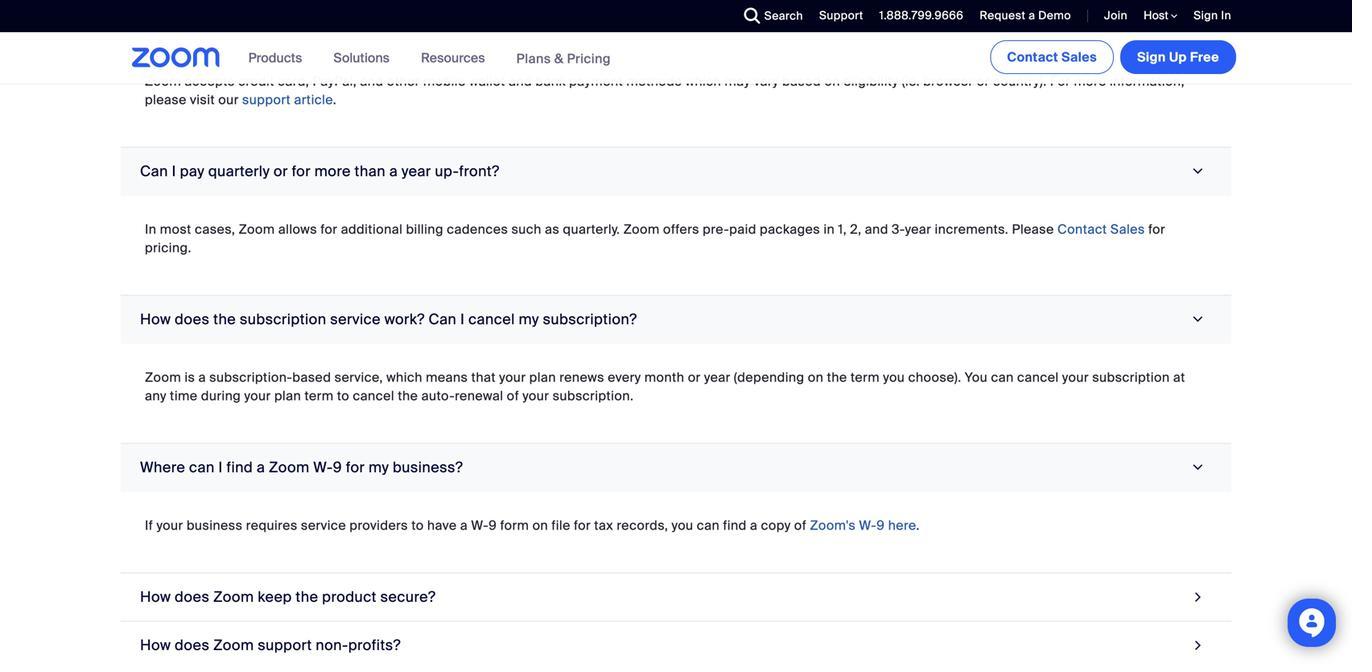 Task type: vqa. For each thing, say whether or not it's contained in the screenshot.
PRO associated with purchase
no



Task type: locate. For each thing, give the bounding box(es) containing it.
0 vertical spatial cancel
[[469, 310, 515, 329]]

which inside zoom accepts credit card, paypal, and other mobile wallet and bank payment methods which may vary based on eligibility (ie. browser or country). for more information, please visit our
[[686, 73, 722, 90]]

1 horizontal spatial on
[[808, 369, 824, 386]]

1 vertical spatial does
[[175, 588, 210, 607]]

methods down the what payment methods do you accept? dropdown button at the top
[[627, 73, 682, 90]]

1 horizontal spatial based
[[783, 73, 822, 90]]

1 vertical spatial service
[[301, 517, 346, 534]]

more inside dropdown button
[[315, 162, 351, 181]]

subscription left at
[[1093, 369, 1170, 386]]

or inside zoom is a subscription-based service, which means that your plan renews every month or year (depending on the term you choose). you can cancel your subscription at any time during your plan term to cancel the auto-renewal of your subscription.
[[688, 369, 701, 386]]

contact right please
[[1058, 221, 1108, 238]]

payment up the zoom logo
[[180, 14, 240, 32]]

service for requires
[[301, 517, 346, 534]]

in most cases, zoom allows for additional billing cadences such as quarterly. zoom offers pre-paid packages in 1, 2, and 3-year increments. please contact sales
[[145, 221, 1146, 238]]

.
[[333, 91, 337, 108], [917, 517, 920, 534]]

how
[[140, 310, 171, 329], [140, 588, 171, 607], [140, 636, 171, 655]]

you left choose).
[[884, 369, 905, 386]]

payment down pricing
[[569, 73, 623, 90]]

based left service,
[[293, 369, 331, 386]]

right image inside can i pay quarterly or for more than a year up-front? dropdown button
[[1188, 164, 1210, 179]]

service left work?
[[330, 310, 381, 329]]

the
[[213, 310, 236, 329], [827, 369, 848, 386], [398, 388, 418, 404], [296, 588, 318, 607]]

cases,
[[195, 221, 235, 238]]

right image inside how does the subscription service work? can i cancel my subscription? dropdown button
[[1188, 312, 1210, 327]]

and down solutions
[[360, 73, 384, 90]]

term up where can i find a zoom w-9 for my business? at bottom left
[[305, 388, 334, 404]]

right image for where can i find a zoom w-9 for my business?
[[1188, 460, 1210, 475]]

0 horizontal spatial of
[[507, 388, 519, 404]]

can left pay
[[140, 162, 168, 181]]

1,
[[839, 221, 847, 238]]

sign inside sign up free button
[[1138, 49, 1167, 66]]

how inside how does zoom support non-profits? dropdown button
[[140, 636, 171, 655]]

search button
[[733, 0, 808, 32]]

0 vertical spatial based
[[783, 73, 822, 90]]

find inside dropdown button
[[227, 458, 253, 477]]

during
[[201, 388, 241, 404]]

for
[[1051, 73, 1071, 90]]

more left than
[[315, 162, 351, 181]]

0 vertical spatial payment
[[180, 14, 240, 32]]

sign up free
[[1138, 49, 1220, 66]]

1 horizontal spatial sign
[[1194, 8, 1219, 23]]

1 vertical spatial in
[[145, 221, 157, 238]]

please
[[1013, 221, 1055, 238]]

0 vertical spatial year
[[402, 162, 431, 181]]

on inside zoom is a subscription-based service, which means that your plan renews every month or year (depending on the term you choose). you can cancel your subscription at any time during your plan term to cancel the auto-renewal of your subscription.
[[808, 369, 824, 386]]

1 horizontal spatial more
[[1075, 73, 1107, 90]]

request a demo
[[980, 8, 1072, 23]]

contact sales
[[1008, 49, 1098, 66]]

sign in link
[[1182, 0, 1240, 32], [1194, 8, 1232, 23]]

zoom inside where can i find a zoom w-9 for my business? dropdown button
[[269, 458, 310, 477]]

host
[[1144, 8, 1172, 23]]

zoom left keep
[[213, 588, 254, 607]]

1 vertical spatial payment
[[569, 73, 623, 90]]

a right is
[[199, 369, 206, 386]]

in up sign up free button
[[1222, 8, 1232, 23]]

3 does from the top
[[175, 636, 210, 655]]

0 horizontal spatial plan
[[274, 388, 301, 404]]

(depending
[[734, 369, 805, 386]]

banner containing contact sales
[[113, 32, 1240, 85]]

1 vertical spatial to
[[412, 517, 424, 534]]

0 horizontal spatial w-
[[314, 458, 333, 477]]

1 horizontal spatial or
[[688, 369, 701, 386]]

eligibility
[[844, 73, 899, 90]]

contact sales link inside meetings navigation
[[991, 40, 1115, 74]]

of inside zoom is a subscription-based service, which means that your plan renews every month or year (depending on the term you choose). you can cancel your subscription at any time during your plan term to cancel the auto-renewal of your subscription.
[[507, 388, 519, 404]]

find up 'business'
[[227, 458, 253, 477]]

right image inside where can i find a zoom w-9 for my business? dropdown button
[[1188, 460, 1210, 475]]

sales inside meetings navigation
[[1062, 49, 1098, 66]]

sign
[[1194, 8, 1219, 23], [1138, 49, 1167, 66]]

what payment methods do you accept? button
[[121, 0, 1232, 48]]

2 vertical spatial year
[[705, 369, 731, 386]]

my left subscription?
[[519, 310, 539, 329]]

2 how from the top
[[140, 588, 171, 607]]

on left eligibility
[[825, 73, 841, 90]]

1 vertical spatial cancel
[[1018, 369, 1059, 386]]

zoom is a subscription-based service, which means that your plan renews every month or year (depending on the term you choose). you can cancel your subscription at any time during your plan term to cancel the auto-renewal of your subscription.
[[145, 369, 1186, 404]]

a left copy
[[750, 517, 758, 534]]

meetings navigation
[[988, 32, 1240, 77]]

where can i find a zoom w-9 for my business? button
[[121, 444, 1232, 492]]

1 vertical spatial methods
[[627, 73, 682, 90]]

2 vertical spatial i
[[219, 458, 223, 477]]

cancel down service,
[[353, 388, 395, 404]]

payment inside dropdown button
[[180, 14, 240, 32]]

more right 'for'
[[1075, 73, 1107, 90]]

request
[[980, 8, 1026, 23]]

banner
[[113, 32, 1240, 85]]

term
[[851, 369, 880, 386], [305, 388, 334, 404]]

solutions
[[334, 50, 390, 66]]

sign up free button
[[1121, 40, 1237, 74]]

and down plans
[[509, 73, 532, 90]]

1 vertical spatial can
[[189, 458, 215, 477]]

more inside zoom accepts credit card, paypal, and other mobile wallet and bank payment methods which may vary based on eligibility (ie. browser or country). for more information, please visit our
[[1075, 73, 1107, 90]]

on right (depending
[[808, 369, 824, 386]]

1 horizontal spatial in
[[1222, 8, 1232, 23]]

zoom up any
[[145, 369, 181, 386]]

a up requires
[[257, 458, 265, 477]]

year
[[402, 162, 431, 181], [906, 221, 932, 238], [705, 369, 731, 386]]

2 vertical spatial can
[[697, 517, 720, 534]]

plan down subscription-
[[274, 388, 301, 404]]

0 horizontal spatial find
[[227, 458, 253, 477]]

0 horizontal spatial to
[[337, 388, 350, 404]]

products button
[[249, 32, 310, 84]]

service right requires
[[301, 517, 346, 534]]

i right work?
[[461, 310, 465, 329]]

you inside the what payment methods do you accept? dropdown button
[[332, 14, 356, 32]]

can inside dropdown button
[[189, 458, 215, 477]]

1 vertical spatial how
[[140, 588, 171, 607]]

in
[[1222, 8, 1232, 23], [145, 221, 157, 238]]

contact sales link right please
[[1058, 221, 1146, 238]]

0 vertical spatial term
[[851, 369, 880, 386]]

1 vertical spatial can
[[429, 310, 457, 329]]

sign for sign up free
[[1138, 49, 1167, 66]]

0 vertical spatial i
[[172, 162, 176, 181]]

1 does from the top
[[175, 310, 210, 329]]

2,
[[851, 221, 862, 238]]

year left up-
[[402, 162, 431, 181]]

1 vertical spatial you
[[884, 369, 905, 386]]

1 how from the top
[[140, 310, 171, 329]]

methods up products on the top left of the page
[[244, 14, 306, 32]]

year inside zoom is a subscription-based service, which means that your plan renews every month or year (depending on the term you choose). you can cancel your subscription at any time during your plan term to cancel the auto-renewal of your subscription.
[[705, 369, 731, 386]]

in left most
[[145, 221, 157, 238]]

based right vary on the right top of page
[[783, 73, 822, 90]]

more
[[1075, 73, 1107, 90], [315, 162, 351, 181]]

how inside how does the subscription service work? can i cancel my subscription? dropdown button
[[140, 310, 171, 329]]

find left copy
[[723, 517, 747, 534]]

where can i find a zoom w-9 for my business?
[[140, 458, 463, 477]]

than
[[355, 162, 386, 181]]

means
[[426, 369, 468, 386]]

0 vertical spatial more
[[1075, 73, 1107, 90]]

0 horizontal spatial term
[[305, 388, 334, 404]]

on inside zoom accepts credit card, paypal, and other mobile wallet and bank payment methods which may vary based on eligibility (ie. browser or country). for more information, please visit our
[[825, 73, 841, 90]]

a
[[1029, 8, 1036, 23], [390, 162, 398, 181], [199, 369, 206, 386], [257, 458, 265, 477], [460, 517, 468, 534], [750, 517, 758, 534]]

contact inside meetings navigation
[[1008, 49, 1059, 66]]

1 vertical spatial .
[[917, 517, 920, 534]]

request a demo link
[[968, 0, 1076, 32], [980, 8, 1072, 23]]

which
[[686, 73, 722, 90], [387, 369, 423, 386]]

1 vertical spatial year
[[906, 221, 932, 238]]

based
[[783, 73, 822, 90], [293, 369, 331, 386]]

contact
[[1008, 49, 1059, 66], [1058, 221, 1108, 238]]

subscription.
[[553, 388, 634, 404]]

service
[[330, 310, 381, 329], [301, 517, 346, 534]]

or right quarterly
[[274, 162, 288, 181]]

plans & pricing link
[[517, 50, 611, 67], [517, 50, 611, 67]]

can right the records,
[[697, 517, 720, 534]]

0 vertical spatial my
[[519, 310, 539, 329]]

if
[[145, 517, 153, 534]]

zoom up please
[[145, 73, 181, 90]]

does
[[175, 310, 210, 329], [175, 588, 210, 607], [175, 636, 210, 655]]

2 vertical spatial how
[[140, 636, 171, 655]]

zoom left allows
[[239, 221, 275, 238]]

cadences
[[447, 221, 508, 238]]

1 horizontal spatial methods
[[627, 73, 682, 90]]

0 vertical spatial methods
[[244, 14, 306, 32]]

0 vertical spatial can
[[992, 369, 1014, 386]]

form
[[500, 517, 529, 534]]

for inside for pricing.
[[1149, 221, 1166, 238]]

can right you
[[992, 369, 1014, 386]]

2 horizontal spatial on
[[825, 73, 841, 90]]

support
[[820, 8, 864, 23]]

0 horizontal spatial cancel
[[353, 388, 395, 404]]

subscription
[[240, 310, 327, 329], [1093, 369, 1170, 386]]

can right work?
[[429, 310, 457, 329]]

support left non-
[[258, 636, 312, 655]]

or inside dropdown button
[[274, 162, 288, 181]]

payment inside zoom accepts credit card, paypal, and other mobile wallet and bank payment methods which may vary based on eligibility (ie. browser or country). for more information, please visit our
[[569, 73, 623, 90]]

1.888.799.9666 button
[[868, 0, 968, 32], [880, 8, 964, 23]]

0 vertical spatial service
[[330, 310, 381, 329]]

0 vertical spatial of
[[507, 388, 519, 404]]

cancel up that
[[469, 310, 515, 329]]

to left have
[[412, 517, 424, 534]]

a right have
[[460, 517, 468, 534]]

can right where at the bottom left of the page
[[189, 458, 215, 477]]

year left (depending
[[705, 369, 731, 386]]

0 vertical spatial support
[[242, 91, 291, 108]]

article
[[294, 91, 333, 108]]

2 horizontal spatial i
[[461, 310, 465, 329]]

0 horizontal spatial which
[[387, 369, 423, 386]]

how for how does zoom keep the product secure?
[[140, 588, 171, 607]]

0 vertical spatial or
[[977, 73, 990, 90]]

0 vertical spatial on
[[825, 73, 841, 90]]

1 horizontal spatial which
[[686, 73, 722, 90]]

methods inside dropdown button
[[244, 14, 306, 32]]

plan left renews
[[530, 369, 556, 386]]

how inside how does zoom keep the product secure? dropdown button
[[140, 588, 171, 607]]

renewal
[[455, 388, 504, 404]]

support down credit
[[242, 91, 291, 108]]

records,
[[617, 517, 669, 534]]

service for subscription
[[330, 310, 381, 329]]

packages
[[760, 221, 821, 238]]

1 horizontal spatial term
[[851, 369, 880, 386]]

is
[[185, 369, 195, 386]]

or right month in the bottom of the page
[[688, 369, 701, 386]]

0 vertical spatial does
[[175, 310, 210, 329]]

billing
[[406, 221, 444, 238]]

zoom left offers
[[624, 221, 660, 238]]

payment
[[180, 14, 240, 32], [569, 73, 623, 90]]

pay
[[180, 162, 205, 181]]

pricing
[[567, 50, 611, 67]]

(ie.
[[902, 73, 920, 90]]

2 vertical spatial you
[[672, 517, 694, 534]]

such
[[512, 221, 542, 238]]

you right the records,
[[672, 517, 694, 534]]

plan
[[530, 369, 556, 386], [274, 388, 301, 404]]

contact up country).
[[1008, 49, 1059, 66]]

which up auto-
[[387, 369, 423, 386]]

0 vertical spatial to
[[337, 388, 350, 404]]

3 how from the top
[[140, 636, 171, 655]]

1 horizontal spatial and
[[509, 73, 532, 90]]

year left increments.
[[906, 221, 932, 238]]

or right browser
[[977, 73, 990, 90]]

to down service,
[[337, 388, 350, 404]]

contact sales link down demo
[[991, 40, 1115, 74]]

support link
[[808, 0, 868, 32], [820, 8, 864, 23]]

0 horizontal spatial or
[[274, 162, 288, 181]]

0 horizontal spatial can
[[189, 458, 215, 477]]

contact sales link
[[991, 40, 1115, 74], [1058, 221, 1146, 238]]

2 horizontal spatial cancel
[[1018, 369, 1059, 386]]

sign up free
[[1194, 8, 1219, 23]]

right image
[[1188, 164, 1210, 179], [1188, 312, 1210, 327], [1188, 460, 1210, 475], [1192, 586, 1206, 608]]

zoom up requires
[[269, 458, 310, 477]]

1 horizontal spatial w-
[[471, 517, 489, 534]]

0 horizontal spatial on
[[533, 517, 548, 534]]

2 horizontal spatial you
[[884, 369, 905, 386]]

1 vertical spatial find
[[723, 517, 747, 534]]

0 vertical spatial which
[[686, 73, 722, 90]]

1 vertical spatial i
[[461, 310, 465, 329]]

right image for can i pay quarterly or for more than a year up-front?
[[1188, 164, 1210, 179]]

sign up information,
[[1138, 49, 1167, 66]]

1 vertical spatial my
[[369, 458, 389, 477]]

1 horizontal spatial to
[[412, 517, 424, 534]]

of right copy
[[795, 517, 807, 534]]

zoom inside zoom is a subscription-based service, which means that your plan renews every month or year (depending on the term you choose). you can cancel your subscription at any time during your plan term to cancel the auto-renewal of your subscription.
[[145, 369, 181, 386]]

zoom accepts credit card, paypal, and other mobile wallet and bank payment methods which may vary based on eligibility (ie. browser or country). for more information, please visit our
[[145, 73, 1185, 108]]

year inside dropdown button
[[402, 162, 431, 181]]

service inside dropdown button
[[330, 310, 381, 329]]

1 vertical spatial of
[[795, 517, 807, 534]]

0 horizontal spatial you
[[332, 14, 356, 32]]

0 horizontal spatial year
[[402, 162, 431, 181]]

does for how does the subscription service work? can i cancel my subscription?
[[175, 310, 210, 329]]

support inside how does zoom support non-profits? dropdown button
[[258, 636, 312, 655]]

1 horizontal spatial sales
[[1111, 221, 1146, 238]]

of right renewal
[[507, 388, 519, 404]]

time
[[170, 388, 198, 404]]

term left choose).
[[851, 369, 880, 386]]

products
[[249, 50, 302, 66]]

and right 2,
[[865, 221, 889, 238]]

a right than
[[390, 162, 398, 181]]

0 vertical spatial contact
[[1008, 49, 1059, 66]]

you right do
[[332, 14, 356, 32]]

zoom down the how does zoom keep the product secure?
[[213, 636, 254, 655]]

any
[[145, 388, 167, 404]]

i right where at the bottom left of the page
[[219, 458, 223, 477]]

1 vertical spatial on
[[808, 369, 824, 386]]

on for (depending
[[808, 369, 824, 386]]

2 vertical spatial cancel
[[353, 388, 395, 404]]

on left "file"
[[533, 517, 548, 534]]

i left pay
[[172, 162, 176, 181]]

at
[[1174, 369, 1186, 386]]

a inside zoom is a subscription-based service, which means that your plan renews every month or year (depending on the term you choose). you can cancel your subscription at any time during your plan term to cancel the auto-renewal of your subscription.
[[199, 369, 206, 386]]

0 horizontal spatial more
[[315, 162, 351, 181]]

2 horizontal spatial w-
[[860, 517, 877, 534]]

cancel
[[469, 310, 515, 329], [1018, 369, 1059, 386], [353, 388, 395, 404]]

0 vertical spatial .
[[333, 91, 337, 108]]

1 horizontal spatial subscription
[[1093, 369, 1170, 386]]

cancel right you
[[1018, 369, 1059, 386]]

0 vertical spatial sign
[[1194, 8, 1219, 23]]

join link left host
[[1093, 0, 1132, 32]]

support article .
[[242, 91, 337, 108]]

my left business?
[[369, 458, 389, 477]]

resources
[[421, 50, 485, 66]]

1 vertical spatial or
[[274, 162, 288, 181]]

1 vertical spatial term
[[305, 388, 334, 404]]

2 vertical spatial does
[[175, 636, 210, 655]]

1 vertical spatial more
[[315, 162, 351, 181]]

paypal,
[[313, 73, 357, 90]]

how for how does the subscription service work? can i cancel my subscription?
[[140, 310, 171, 329]]

&
[[555, 50, 564, 67]]

which left may
[[686, 73, 722, 90]]

1 horizontal spatial plan
[[530, 369, 556, 386]]

w-
[[314, 458, 333, 477], [471, 517, 489, 534], [860, 517, 877, 534]]

1 vertical spatial contact sales link
[[1058, 221, 1146, 238]]

2 does from the top
[[175, 588, 210, 607]]

1 vertical spatial contact
[[1058, 221, 1108, 238]]

1 horizontal spatial my
[[519, 310, 539, 329]]

0 horizontal spatial sign
[[1138, 49, 1167, 66]]

accept?
[[360, 14, 416, 32]]

pricing.
[[145, 239, 192, 256]]

subscription up subscription-
[[240, 310, 327, 329]]

0 horizontal spatial i
[[172, 162, 176, 181]]

0 horizontal spatial .
[[333, 91, 337, 108]]

0 vertical spatial how
[[140, 310, 171, 329]]

to
[[337, 388, 350, 404], [412, 517, 424, 534]]

can
[[992, 369, 1014, 386], [189, 458, 215, 477], [697, 517, 720, 534]]

your
[[499, 369, 526, 386], [1063, 369, 1090, 386], [244, 388, 271, 404], [523, 388, 550, 404], [157, 517, 183, 534]]

1 vertical spatial sign
[[1138, 49, 1167, 66]]



Task type: describe. For each thing, give the bounding box(es) containing it.
plans & pricing
[[517, 50, 611, 67]]

our
[[218, 91, 239, 108]]

3-
[[892, 221, 906, 238]]

a left demo
[[1029, 8, 1036, 23]]

providers
[[350, 517, 408, 534]]

service,
[[335, 369, 383, 386]]

card,
[[278, 73, 309, 90]]

the right keep
[[296, 588, 318, 607]]

0 horizontal spatial in
[[145, 221, 157, 238]]

can i pay quarterly or for more than a year up-front? button
[[121, 148, 1232, 196]]

please
[[145, 91, 187, 108]]

join
[[1105, 8, 1128, 23]]

how for how does zoom support non-profits?
[[140, 636, 171, 655]]

right image for how does the subscription service work? can i cancel my subscription?
[[1188, 312, 1210, 327]]

0 horizontal spatial and
[[360, 73, 384, 90]]

based inside zoom is a subscription-based service, which means that your plan renews every month or year (depending on the term you choose). you can cancel your subscription at any time during your plan term to cancel the auto-renewal of your subscription.
[[293, 369, 331, 386]]

mobile
[[424, 73, 466, 90]]

subscription-
[[209, 369, 293, 386]]

the left auto-
[[398, 388, 418, 404]]

copy
[[761, 517, 791, 534]]

search
[[765, 8, 804, 23]]

right image inside how does zoom keep the product secure? dropdown button
[[1192, 586, 1206, 608]]

you
[[965, 369, 988, 386]]

accepts
[[185, 73, 235, 90]]

country).
[[994, 73, 1047, 90]]

2 horizontal spatial and
[[865, 221, 889, 238]]

1 horizontal spatial 9
[[489, 517, 497, 534]]

2 horizontal spatial year
[[906, 221, 932, 238]]

the up subscription-
[[213, 310, 236, 329]]

2 vertical spatial on
[[533, 517, 548, 534]]

file
[[552, 517, 571, 534]]

subscription?
[[543, 310, 637, 329]]

how does zoom keep the product secure? button
[[121, 574, 1232, 622]]

can inside zoom is a subscription-based service, which means that your plan renews every month or year (depending on the term you choose). you can cancel your subscription at any time during your plan term to cancel the auto-renewal of your subscription.
[[992, 369, 1014, 386]]

solutions button
[[334, 32, 397, 84]]

zoom's
[[810, 517, 856, 534]]

1 vertical spatial sales
[[1111, 221, 1146, 238]]

pre-
[[703, 221, 730, 238]]

what payment methods do you accept?
[[140, 14, 416, 32]]

choose).
[[909, 369, 962, 386]]

my for business?
[[369, 458, 389, 477]]

methods inside zoom accepts credit card, paypal, and other mobile wallet and bank payment methods which may vary based on eligibility (ie. browser or country). for more information, please visit our
[[627, 73, 682, 90]]

where
[[140, 458, 185, 477]]

browser
[[924, 73, 974, 90]]

tax
[[595, 517, 614, 534]]

for pricing.
[[145, 221, 1166, 256]]

profits?
[[348, 636, 401, 655]]

how does the subscription service work? can i cancel my subscription?
[[140, 310, 637, 329]]

up-
[[435, 162, 459, 181]]

what
[[140, 14, 176, 32]]

0 vertical spatial can
[[140, 162, 168, 181]]

that
[[472, 369, 496, 386]]

1 horizontal spatial you
[[672, 517, 694, 534]]

paid
[[730, 221, 757, 238]]

offers
[[664, 221, 700, 238]]

have
[[427, 517, 457, 534]]

how does zoom support non-profits? button
[[121, 622, 1232, 664]]

free
[[1191, 49, 1220, 66]]

renews
[[560, 369, 605, 386]]

non-
[[316, 636, 348, 655]]

the right (depending
[[827, 369, 848, 386]]

to inside zoom is a subscription-based service, which means that your plan renews every month or year (depending on the term you choose). you can cancel your subscription at any time during your plan term to cancel the auto-renewal of your subscription.
[[337, 388, 350, 404]]

zoom inside how does zoom keep the product secure? dropdown button
[[213, 588, 254, 607]]

secure?
[[381, 588, 436, 607]]

as
[[545, 221, 560, 238]]

w- inside dropdown button
[[314, 458, 333, 477]]

quarterly.
[[563, 221, 620, 238]]

work?
[[385, 310, 425, 329]]

in
[[824, 221, 835, 238]]

increments.
[[935, 221, 1009, 238]]

1 vertical spatial plan
[[274, 388, 301, 404]]

requires
[[246, 517, 298, 534]]

does for how does zoom support non-profits?
[[175, 636, 210, 655]]

1 horizontal spatial i
[[219, 458, 223, 477]]

zoom logo image
[[132, 48, 220, 68]]

up
[[1170, 49, 1188, 66]]

here
[[889, 517, 917, 534]]

bank
[[536, 73, 566, 90]]

other
[[387, 73, 420, 90]]

sign for sign in
[[1194, 8, 1219, 23]]

zoom's w-9 here link
[[810, 517, 917, 534]]

my for subscription?
[[519, 310, 539, 329]]

which inside zoom is a subscription-based service, which means that your plan renews every month or year (depending on the term you choose). you can cancel your subscription at any time during your plan term to cancel the auto-renewal of your subscription.
[[387, 369, 423, 386]]

1.888.799.9666
[[880, 8, 964, 23]]

2 horizontal spatial 9
[[877, 517, 885, 534]]

1 horizontal spatial can
[[429, 310, 457, 329]]

subscription inside dropdown button
[[240, 310, 327, 329]]

you inside zoom is a subscription-based service, which means that your plan renews every month or year (depending on the term you choose). you can cancel your subscription at any time during your plan term to cancel the auto-renewal of your subscription.
[[884, 369, 905, 386]]

9 inside where can i find a zoom w-9 for my business? dropdown button
[[333, 458, 342, 477]]

right image
[[1192, 635, 1206, 657]]

demo
[[1039, 8, 1072, 23]]

plans
[[517, 50, 551, 67]]

how does the subscription service work? can i cancel my subscription? button
[[121, 296, 1232, 344]]

zoom inside zoom accepts credit card, paypal, and other mobile wallet and bank payment methods which may vary based on eligibility (ie. browser or country). for more information, please visit our
[[145, 73, 181, 90]]

may
[[725, 73, 751, 90]]

1 horizontal spatial find
[[723, 517, 747, 534]]

business?
[[393, 458, 463, 477]]

allows
[[278, 221, 317, 238]]

wallet
[[469, 73, 506, 90]]

support article link
[[242, 91, 333, 108]]

sign in
[[1194, 8, 1232, 23]]

1 horizontal spatial .
[[917, 517, 920, 534]]

1 horizontal spatial of
[[795, 517, 807, 534]]

credit
[[238, 73, 274, 90]]

0 vertical spatial plan
[[530, 369, 556, 386]]

auto-
[[422, 388, 455, 404]]

or inside zoom accepts credit card, paypal, and other mobile wallet and bank payment methods which may vary based on eligibility (ie. browser or country). for more information, please visit our
[[977, 73, 990, 90]]

product
[[322, 588, 377, 607]]

subscription inside zoom is a subscription-based service, which means that your plan renews every month or year (depending on the term you choose). you can cancel your subscription at any time during your plan term to cancel the auto-renewal of your subscription.
[[1093, 369, 1170, 386]]

based inside zoom accepts credit card, paypal, and other mobile wallet and bank payment methods which may vary based on eligibility (ie. browser or country). for more information, please visit our
[[783, 73, 822, 90]]

does for how does zoom keep the product secure?
[[175, 588, 210, 607]]

on for based
[[825, 73, 841, 90]]

join link up meetings navigation
[[1105, 8, 1128, 23]]

how does zoom keep the product secure?
[[140, 588, 436, 607]]

product information navigation
[[236, 32, 623, 85]]

month
[[645, 369, 685, 386]]

visit
[[190, 91, 215, 108]]

host button
[[1144, 8, 1178, 23]]

cancel inside how does the subscription service work? can i cancel my subscription? dropdown button
[[469, 310, 515, 329]]

business
[[187, 517, 243, 534]]

zoom inside how does zoom support non-profits? dropdown button
[[213, 636, 254, 655]]



